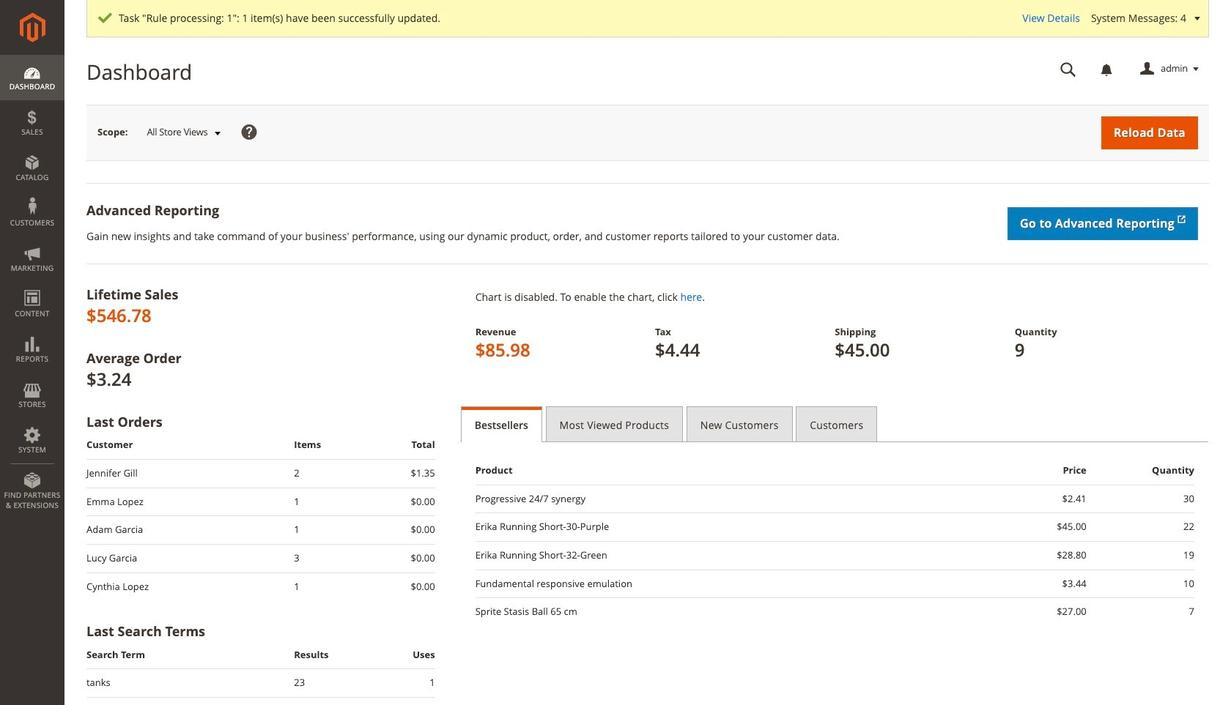 Task type: locate. For each thing, give the bounding box(es) containing it.
magento admin panel image
[[19, 12, 45, 43]]

menu bar
[[0, 55, 65, 518]]

tab list
[[461, 407, 1209, 443]]

None text field
[[1050, 56, 1087, 82]]



